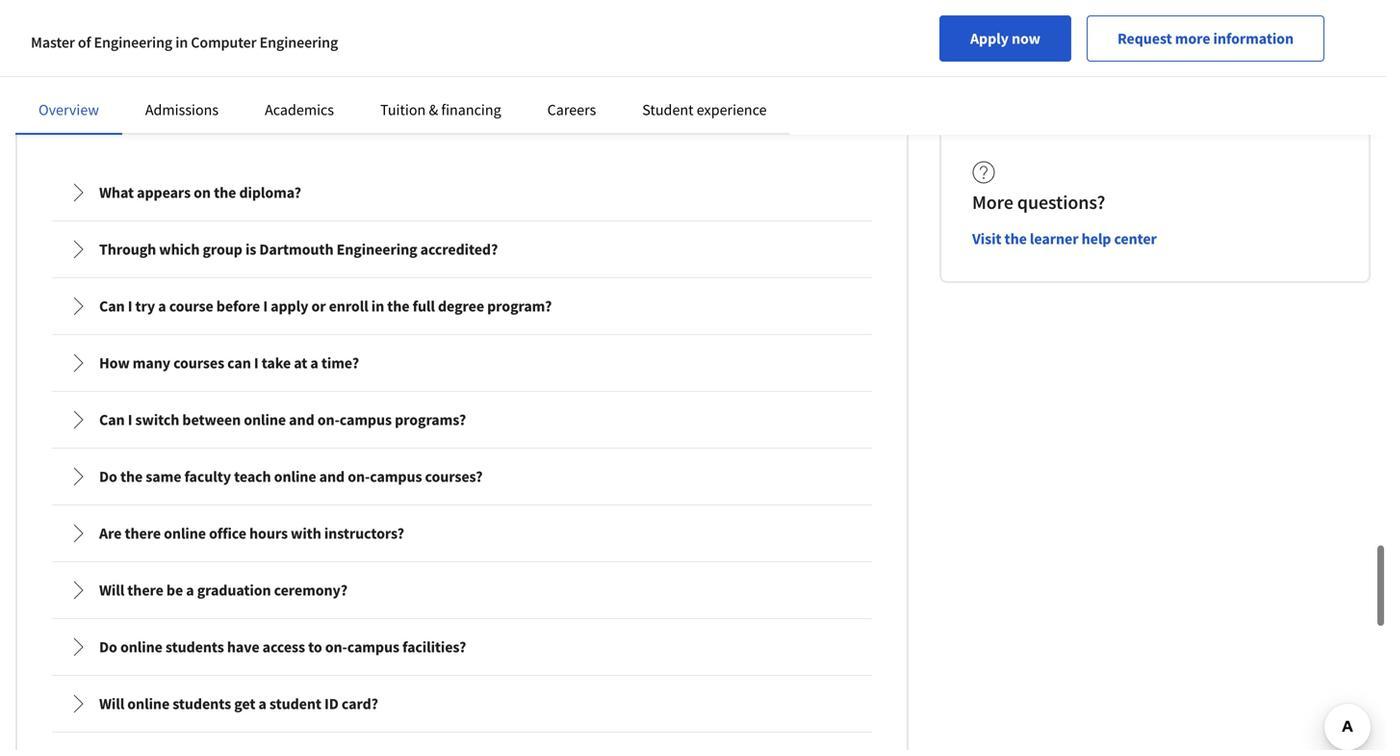 Task type: describe. For each thing, give the bounding box(es) containing it.
tuition & financing
[[380, 100, 501, 119]]

or
[[311, 297, 326, 316]]

before
[[216, 297, 260, 316]]

admissions
[[145, 100, 219, 119]]

academics
[[265, 100, 334, 119]]

overview link
[[39, 100, 99, 119]]

careers
[[547, 100, 596, 119]]

of
[[78, 33, 91, 52]]

visit the learner help center link
[[972, 227, 1157, 250]]

apply
[[271, 297, 308, 316]]

visit the learner help center
[[972, 229, 1157, 248]]

online inside dropdown button
[[244, 410, 286, 429]]

more
[[972, 190, 1014, 214]]

i inside 'dropdown button'
[[254, 353, 259, 373]]

time?
[[321, 353, 359, 373]]

are
[[99, 524, 122, 543]]

and inside "dropdown button"
[[319, 467, 345, 486]]

try
[[135, 297, 155, 316]]

on- inside "dropdown button"
[[348, 467, 370, 486]]

full
[[413, 297, 435, 316]]

are there online office hours with instructors?
[[99, 524, 404, 543]]

how many courses can i take at a time?
[[99, 353, 359, 373]]

i left apply
[[263, 297, 268, 316]]

can for can i switch between online and on-campus programs?
[[99, 410, 125, 429]]

request
[[1118, 29, 1172, 48]]

0 vertical spatial in
[[175, 33, 188, 52]]

financing
[[441, 100, 501, 119]]

how
[[99, 353, 130, 373]]

students for get
[[173, 694, 231, 713]]

student experience link
[[642, 100, 767, 119]]

request more information button
[[1087, 15, 1325, 62]]

graduation
[[197, 581, 271, 600]]

appears
[[137, 183, 191, 202]]

experience
[[697, 100, 767, 119]]

i inside dropdown button
[[128, 410, 132, 429]]

campus for programs?
[[340, 410, 392, 429]]

the inside dropdown button
[[214, 183, 236, 202]]

students for have
[[166, 637, 224, 657]]

courses?
[[425, 467, 483, 486]]

information
[[1214, 29, 1294, 48]]

to
[[308, 637, 322, 657]]

online inside "dropdown button"
[[274, 467, 316, 486]]

can i try a course before i apply or enroll in the full degree program?
[[99, 297, 552, 316]]

through which group is dartmouth engineering accredited?
[[99, 240, 498, 259]]

tuition
[[380, 100, 426, 119]]

accredited?
[[420, 240, 498, 259]]

on
[[194, 183, 211, 202]]

with
[[291, 524, 321, 543]]

i left try
[[128, 297, 132, 316]]

have
[[227, 637, 260, 657]]

the inside "dropdown button"
[[120, 467, 143, 486]]

can for can i try a course before i apply or enroll in the full degree program?
[[99, 297, 125, 316]]

are there online office hours with instructors? button
[[53, 506, 871, 560]]

degree
[[438, 297, 484, 316]]

master
[[31, 33, 75, 52]]

do the same faculty teach online and on-campus courses?
[[99, 467, 483, 486]]

access
[[262, 637, 305, 657]]

learner
[[1030, 229, 1079, 248]]

student experience
[[642, 100, 767, 119]]

what appears on the diploma? button
[[53, 166, 871, 220]]

questions
[[218, 71, 331, 104]]

will online students get a student id card? button
[[53, 677, 871, 731]]

is
[[245, 240, 256, 259]]

at
[[294, 353, 307, 373]]

do online students have access to on-campus facilities?
[[99, 637, 466, 657]]

can
[[227, 353, 251, 373]]

will there be a graduation ceremony? button
[[53, 563, 871, 617]]

a inside 'dropdown button'
[[310, 353, 318, 373]]

campus inside "dropdown button"
[[370, 467, 422, 486]]

on- for and
[[317, 410, 340, 429]]

master of engineering in computer engineering
[[31, 33, 338, 52]]

request more information
[[1118, 29, 1294, 48]]

careers link
[[547, 100, 596, 119]]

in inside dropdown button
[[371, 297, 384, 316]]

student
[[270, 694, 322, 713]]

engineering for in
[[260, 33, 338, 52]]

there for will
[[127, 581, 164, 600]]

list containing what appears on the diploma?
[[48, 161, 876, 750]]

get
[[234, 694, 256, 713]]



Task type: vqa. For each thing, say whether or not it's contained in the screenshot.
Intermediate within 'Étudier en France: French Intermediate course B1-B2'
no



Task type: locate. For each thing, give the bounding box(es) containing it.
0 horizontal spatial and
[[289, 410, 314, 429]]

campus
[[340, 410, 392, 429], [370, 467, 422, 486], [347, 637, 400, 657]]

more questions?
[[972, 190, 1106, 214]]

campus inside dropdown button
[[340, 410, 392, 429]]

1 do from the top
[[99, 467, 117, 486]]

on- inside dropdown button
[[325, 637, 347, 657]]

can inside dropdown button
[[99, 410, 125, 429]]

questions?
[[1017, 190, 1106, 214]]

take
[[262, 353, 291, 373]]

can
[[99, 297, 125, 316], [99, 410, 125, 429]]

engineering
[[94, 33, 172, 52], [260, 33, 338, 52], [337, 240, 417, 259]]

which
[[159, 240, 200, 259]]

the left the same
[[120, 467, 143, 486]]

will for will online students get a student id card?
[[99, 694, 124, 713]]

0 vertical spatial on-
[[317, 410, 340, 429]]

on- for to
[[325, 637, 347, 657]]

0 vertical spatial do
[[99, 467, 117, 486]]

1 vertical spatial students
[[173, 694, 231, 713]]

there for are
[[125, 524, 161, 543]]

do the same faculty teach online and on-campus courses? button
[[53, 450, 871, 504]]

on- right to
[[325, 637, 347, 657]]

enroll
[[329, 297, 368, 316]]

1 vertical spatial and
[[319, 467, 345, 486]]

list
[[48, 161, 876, 750]]

students
[[166, 637, 224, 657], [173, 694, 231, 713]]

many
[[133, 353, 170, 373]]

0 vertical spatial can
[[99, 297, 125, 316]]

card?
[[342, 694, 378, 713]]

a right get
[[259, 694, 267, 713]]

and up 'with'
[[319, 467, 345, 486]]

do
[[99, 467, 117, 486], [99, 637, 117, 657]]

facilities?
[[403, 637, 466, 657]]

there right are
[[125, 524, 161, 543]]

on-
[[317, 410, 340, 429], [348, 467, 370, 486], [325, 637, 347, 657]]

i right the can
[[254, 353, 259, 373]]

can i switch between online and on-campus programs? button
[[53, 393, 871, 447]]

course
[[169, 297, 213, 316]]

1 vertical spatial there
[[127, 581, 164, 600]]

engineering for is
[[337, 240, 417, 259]]

1 vertical spatial in
[[371, 297, 384, 316]]

the right visit
[[1005, 229, 1027, 248]]

courses
[[173, 353, 224, 373]]

asked
[[146, 71, 213, 104]]

will online students get a student id card?
[[99, 694, 378, 713]]

there left be
[[127, 581, 164, 600]]

campus for facilities?
[[347, 637, 400, 657]]

there
[[125, 524, 161, 543], [127, 581, 164, 600]]

i left switch
[[128, 410, 132, 429]]

between
[[182, 410, 241, 429]]

can left try
[[99, 297, 125, 316]]

same
[[146, 467, 181, 486]]

0 vertical spatial campus
[[340, 410, 392, 429]]

instructors?
[[324, 524, 404, 543]]

1 vertical spatial on-
[[348, 467, 370, 486]]

engineering inside dropdown button
[[337, 240, 417, 259]]

there inside dropdown button
[[125, 524, 161, 543]]

campus right to
[[347, 637, 400, 657]]

2 do from the top
[[99, 637, 117, 657]]

engineering up enroll
[[337, 240, 417, 259]]

do inside dropdown button
[[99, 637, 117, 657]]

a
[[158, 297, 166, 316], [310, 353, 318, 373], [186, 581, 194, 600], [259, 694, 267, 713]]

0 horizontal spatial in
[[175, 33, 188, 52]]

what
[[99, 183, 134, 202]]

0 vertical spatial students
[[166, 637, 224, 657]]

and inside dropdown button
[[289, 410, 314, 429]]

a inside dropdown button
[[259, 694, 267, 713]]

will there be a graduation ceremony?
[[99, 581, 348, 600]]

center
[[1114, 229, 1157, 248]]

2 vertical spatial campus
[[347, 637, 400, 657]]

can left switch
[[99, 410, 125, 429]]

be
[[166, 581, 183, 600]]

in right enroll
[[371, 297, 384, 316]]

campus left courses?
[[370, 467, 422, 486]]

a right at
[[310, 353, 318, 373]]

the right the on
[[214, 183, 236, 202]]

academics link
[[265, 100, 334, 119]]

frequently asked questions
[[15, 71, 331, 104]]

1 horizontal spatial and
[[319, 467, 345, 486]]

and down at
[[289, 410, 314, 429]]

now
[[1012, 29, 1041, 48]]

and
[[289, 410, 314, 429], [319, 467, 345, 486]]

id
[[325, 694, 339, 713]]

ceremony?
[[274, 581, 348, 600]]

on- inside dropdown button
[[317, 410, 340, 429]]

can inside dropdown button
[[99, 297, 125, 316]]

&
[[429, 100, 438, 119]]

teach
[[234, 467, 271, 486]]

group
[[203, 240, 242, 259]]

1 horizontal spatial in
[[371, 297, 384, 316]]

0 vertical spatial and
[[289, 410, 314, 429]]

0 vertical spatial will
[[99, 581, 124, 600]]

a right try
[[158, 297, 166, 316]]

engineering right of
[[94, 33, 172, 52]]

will inside dropdown button
[[99, 694, 124, 713]]

program?
[[487, 297, 552, 316]]

can i try a course before i apply or enroll in the full degree program? button
[[53, 279, 871, 333]]

admissions link
[[145, 100, 219, 119]]

frequently
[[15, 71, 140, 104]]

visit
[[972, 229, 1002, 248]]

hours
[[249, 524, 288, 543]]

through which group is dartmouth engineering accredited? button
[[53, 222, 871, 276]]

dartmouth
[[259, 240, 334, 259]]

apply now
[[970, 29, 1041, 48]]

do inside "dropdown button"
[[99, 467, 117, 486]]

do online students have access to on-campus facilities? button
[[53, 620, 871, 674]]

there inside dropdown button
[[127, 581, 164, 600]]

the left "full" in the top of the page
[[387, 297, 410, 316]]

help
[[1082, 229, 1111, 248]]

diploma?
[[239, 183, 301, 202]]

do for do the same faculty teach online and on-campus courses?
[[99, 467, 117, 486]]

campus down the time?
[[340, 410, 392, 429]]

through
[[99, 240, 156, 259]]

switch
[[135, 410, 179, 429]]

on- up instructors?
[[348, 467, 370, 486]]

will inside dropdown button
[[99, 581, 124, 600]]

1 vertical spatial campus
[[370, 467, 422, 486]]

1 can from the top
[[99, 297, 125, 316]]

students left have
[[166, 637, 224, 657]]

1 vertical spatial do
[[99, 637, 117, 657]]

do for do online students have access to on-campus facilities?
[[99, 637, 117, 657]]

overview
[[39, 100, 99, 119]]

how many courses can i take at a time? button
[[53, 336, 871, 390]]

students left get
[[173, 694, 231, 713]]

programs?
[[395, 410, 466, 429]]

2 can from the top
[[99, 410, 125, 429]]

0 vertical spatial there
[[125, 524, 161, 543]]

can i switch between online and on-campus programs?
[[99, 410, 466, 429]]

2 will from the top
[[99, 694, 124, 713]]

in left computer
[[175, 33, 188, 52]]

computer
[[191, 33, 257, 52]]

campus inside dropdown button
[[347, 637, 400, 657]]

apply
[[970, 29, 1009, 48]]

tuition & financing link
[[380, 100, 501, 119]]

a right be
[[186, 581, 194, 600]]

the inside dropdown button
[[387, 297, 410, 316]]

on- down the time?
[[317, 410, 340, 429]]

faculty
[[184, 467, 231, 486]]

2 vertical spatial on-
[[325, 637, 347, 657]]

1 will from the top
[[99, 581, 124, 600]]

1 vertical spatial can
[[99, 410, 125, 429]]

online
[[244, 410, 286, 429], [274, 467, 316, 486], [164, 524, 206, 543], [120, 637, 163, 657], [127, 694, 170, 713]]

will for will there be a graduation ceremony?
[[99, 581, 124, 600]]

what appears on the diploma?
[[99, 183, 301, 202]]

1 vertical spatial will
[[99, 694, 124, 713]]

engineering up questions
[[260, 33, 338, 52]]



